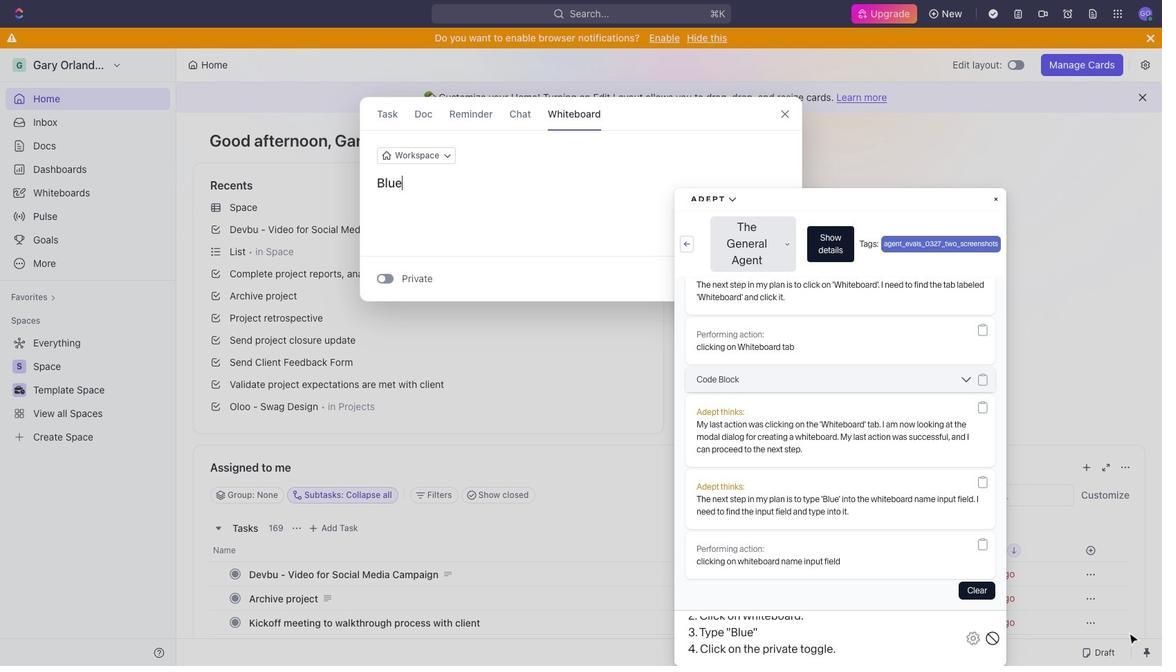 Task type: locate. For each thing, give the bounding box(es) containing it.
alert
[[176, 82, 1162, 113]]

dialog
[[360, 97, 803, 302]]

tree
[[6, 332, 170, 448]]

Name this Whiteboard... field
[[360, 175, 802, 192]]



Task type: describe. For each thing, give the bounding box(es) containing it.
Search tasks... text field
[[935, 485, 1074, 506]]

tree inside sidebar navigation
[[6, 332, 170, 448]]

sidebar navigation
[[0, 48, 176, 666]]



Task type: vqa. For each thing, say whether or not it's contained in the screenshot.
Search tasks... text box
yes



